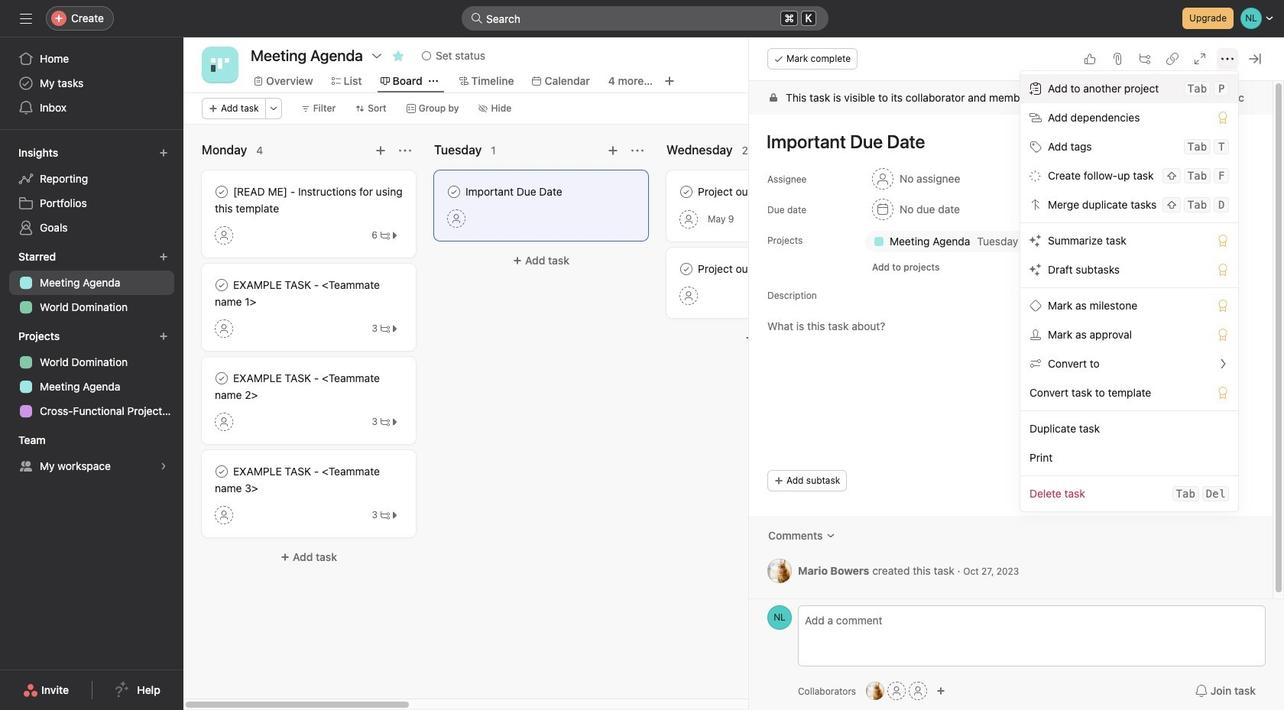 Task type: describe. For each thing, give the bounding box(es) containing it.
new project or portfolio image
[[159, 332, 168, 341]]

2 open user profile image from the top
[[768, 606, 792, 630]]

new insights image
[[159, 148, 168, 158]]

tab actions image
[[429, 76, 438, 86]]

0 vertical spatial mark complete image
[[213, 183, 231, 201]]

add task image for 2nd more section actions image from the right
[[375, 145, 387, 157]]

close details image
[[1250, 53, 1262, 65]]

comments image
[[826, 531, 835, 541]]

important due date dialog
[[749, 37, 1285, 710]]

3 mark complete checkbox from the left
[[678, 183, 696, 201]]

attachments: add a file to this task, important due date image
[[1112, 53, 1124, 65]]

add or remove collaborators image
[[937, 687, 946, 696]]

see details, my workspace image
[[159, 462, 168, 471]]

add items to starred image
[[159, 252, 168, 262]]

mark complete checkbox for the add task image associated with 2nd more section actions image from the right
[[213, 183, 231, 201]]

remove from starred image
[[392, 50, 405, 62]]

main content inside "important due date" dialog
[[749, 81, 1273, 603]]

prominent image
[[471, 12, 483, 24]]

add subtask image
[[1139, 53, 1152, 65]]

full screen image
[[1194, 53, 1207, 65]]

copy task link image
[[1167, 53, 1179, 65]]

Search tasks, projects, and more text field
[[462, 6, 829, 31]]

1 more section actions image from the left
[[399, 145, 411, 157]]

global element
[[0, 37, 184, 129]]

starred element
[[0, 243, 184, 323]]

hide sidebar image
[[20, 12, 32, 24]]



Task type: locate. For each thing, give the bounding box(es) containing it.
2 add task image from the left
[[607, 145, 619, 157]]

show options image
[[371, 50, 383, 62]]

mark complete image
[[445, 183, 463, 201], [678, 183, 696, 201], [213, 276, 231, 294], [213, 463, 231, 481]]

0 horizontal spatial more section actions image
[[399, 145, 411, 157]]

1 mark complete checkbox from the left
[[213, 183, 231, 201]]

1 horizontal spatial add task image
[[607, 145, 619, 157]]

board image
[[211, 56, 229, 74]]

1 horizontal spatial mark complete checkbox
[[445, 183, 463, 201]]

2 vertical spatial mark complete image
[[213, 369, 231, 388]]

mark complete image
[[213, 183, 231, 201], [678, 260, 696, 278], [213, 369, 231, 388]]

mark complete checkbox for the add task image for 2nd more section actions image
[[445, 183, 463, 201]]

open user profile image
[[768, 559, 792, 583], [768, 606, 792, 630]]

1 vertical spatial open user profile image
[[768, 606, 792, 630]]

add task image
[[375, 145, 387, 157], [607, 145, 619, 157]]

0 vertical spatial open user profile image
[[768, 559, 792, 583]]

add tab image
[[664, 75, 676, 87]]

remove image
[[1038, 236, 1050, 248]]

Task Name text field
[[757, 124, 1255, 159]]

1 vertical spatial mark complete image
[[678, 260, 696, 278]]

2 mark complete checkbox from the left
[[445, 183, 463, 201]]

teams element
[[0, 427, 184, 482]]

2 horizontal spatial mark complete checkbox
[[678, 183, 696, 201]]

0 horizontal spatial mark complete checkbox
[[213, 183, 231, 201]]

main content
[[749, 81, 1273, 603]]

2 more section actions image from the left
[[632, 145, 644, 157]]

Mark complete checkbox
[[678, 260, 696, 278], [213, 276, 231, 294], [213, 369, 231, 388], [213, 463, 231, 481]]

0 likes. click to like this task image
[[1084, 53, 1097, 65]]

more section actions image
[[399, 145, 411, 157], [632, 145, 644, 157]]

projects element
[[0, 323, 184, 427]]

add or remove collaborators image
[[867, 682, 885, 700]]

0 horizontal spatial add task image
[[375, 145, 387, 157]]

1 open user profile image from the top
[[768, 559, 792, 583]]

add task image for 2nd more section actions image
[[607, 145, 619, 157]]

more actions for this task image
[[1222, 53, 1234, 65]]

more actions image
[[269, 104, 278, 113]]

menu item
[[1021, 74, 1239, 103]]

1 add task image from the left
[[375, 145, 387, 157]]

Mark complete checkbox
[[213, 183, 231, 201], [445, 183, 463, 201], [678, 183, 696, 201]]

None field
[[462, 6, 829, 31]]

insights element
[[0, 139, 184, 243]]

1 horizontal spatial more section actions image
[[632, 145, 644, 157]]



Task type: vqa. For each thing, say whether or not it's contained in the screenshot.
main content in Important Due Date dialog
yes



